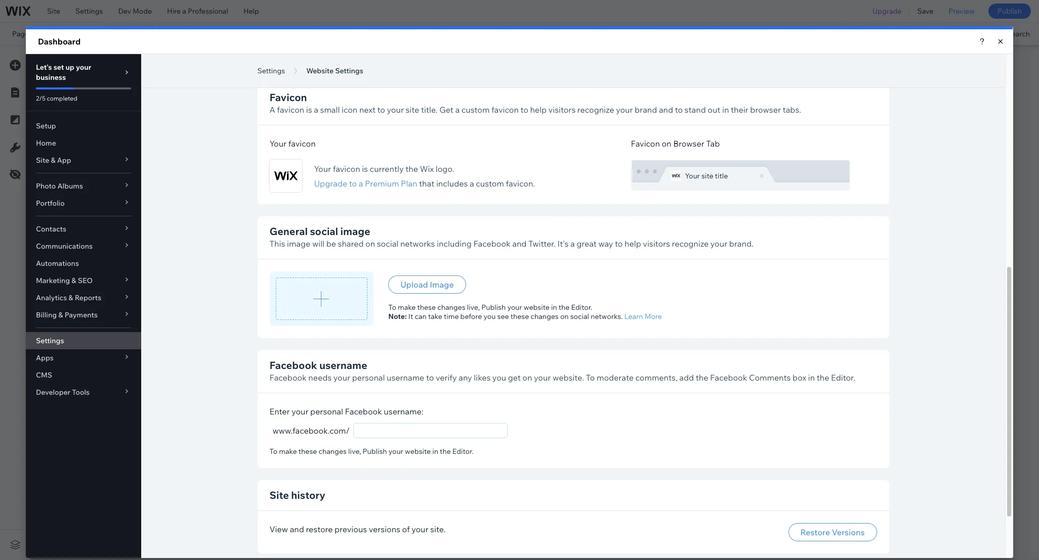 Task type: vqa. For each thing, say whether or not it's contained in the screenshot.
Settings
yes



Task type: locate. For each thing, give the bounding box(es) containing it.
your
[[301, 29, 316, 38]]

professional
[[188, 7, 228, 16]]

100% button
[[896, 23, 937, 45]]

site
[[47, 7, 60, 16]]

hire
[[167, 7, 181, 16]]

tools
[[959, 29, 976, 38]]

https://www.wix.com/mysite connect your domain
[[174, 29, 343, 38]]

100%
[[912, 29, 930, 38]]

upgrade
[[873, 7, 902, 16]]

preview button
[[941, 0, 983, 22]]

save
[[917, 7, 934, 16]]

save button
[[910, 0, 941, 22]]

search button
[[986, 23, 1039, 45]]

https://www.wix.com/mysite
[[174, 29, 267, 38]]

home
[[38, 29, 58, 38]]

connect
[[271, 29, 299, 38]]

mode
[[133, 7, 152, 16]]

tools button
[[937, 23, 985, 45]]



Task type: describe. For each thing, give the bounding box(es) containing it.
preview
[[949, 7, 975, 16]]

hire a professional
[[167, 7, 228, 16]]

dev
[[118, 7, 131, 16]]

publish
[[998, 7, 1022, 16]]

settings
[[75, 7, 103, 16]]

help
[[243, 7, 259, 16]]

a
[[182, 7, 186, 16]]

search
[[1007, 29, 1030, 38]]

publish button
[[989, 4, 1031, 19]]

dev mode
[[118, 7, 152, 16]]

domain
[[317, 29, 343, 38]]



